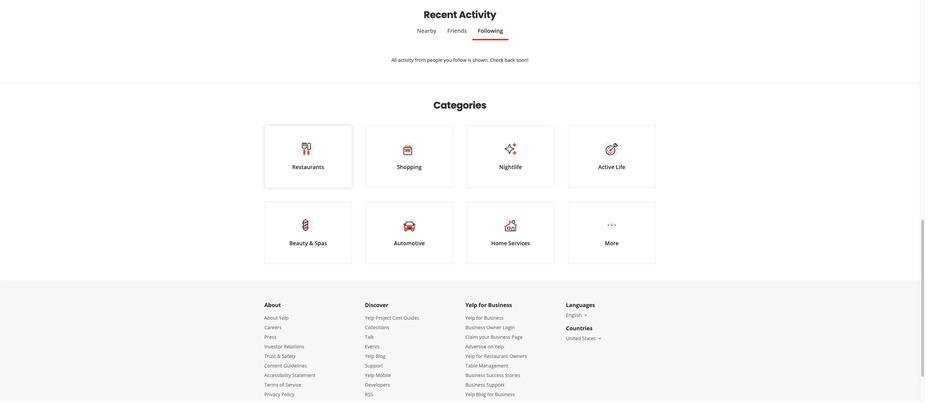 Task type: describe. For each thing, give the bounding box(es) containing it.
about yelp careers press investor relations trust & safety content guidelines accessibility statement terms of service privacy policy
[[265, 315, 316, 398]]

investor relations link
[[265, 344, 305, 350]]

& inside category navigation section navigation
[[309, 240, 314, 247]]

events link
[[365, 344, 380, 350]]

mobile
[[376, 373, 391, 379]]

united states
[[566, 336, 596, 342]]

about for about yelp careers press investor relations trust & safety content guidelines accessibility statement terms of service privacy policy
[[265, 315, 278, 322]]

english button
[[566, 312, 589, 319]]

states
[[583, 336, 596, 342]]

languages
[[566, 302, 595, 309]]

united states button
[[566, 336, 603, 342]]

events
[[365, 344, 380, 350]]

statement
[[293, 373, 316, 379]]

talk link
[[365, 334, 374, 341]]

yelp up claim
[[466, 315, 475, 322]]

trust
[[265, 354, 276, 360]]

beauty
[[290, 240, 308, 247]]

yelp blog link
[[365, 354, 386, 360]]

yelp down events link
[[365, 354, 375, 360]]

content
[[265, 363, 282, 370]]

for up yelp for business link at the right
[[479, 302, 487, 309]]

rss
[[365, 392, 373, 398]]

content guidelines link
[[265, 363, 307, 370]]

yelp down support link
[[365, 373, 375, 379]]

privacy
[[265, 392, 280, 398]]

press
[[265, 334, 277, 341]]

following
[[478, 27, 503, 35]]

category navigation section navigation
[[258, 83, 663, 281]]

guides
[[404, 315, 419, 322]]

blog inside yelp for business business owner login claim your business page advertise on yelp yelp for restaurant owners table management business success stories business support yelp blog for business
[[477, 392, 486, 398]]

business support link
[[466, 382, 505, 389]]

owners
[[510, 354, 527, 360]]

yelp blog for business link
[[466, 392, 515, 398]]

relations
[[284, 344, 305, 350]]

policy
[[282, 392, 295, 398]]

rss link
[[365, 392, 373, 398]]

stories
[[505, 373, 521, 379]]

business up yelp blog for business link
[[466, 382, 486, 389]]

talk
[[365, 334, 374, 341]]

cost
[[393, 315, 403, 322]]

restaurants
[[292, 164, 324, 171]]

investor
[[265, 344, 283, 350]]

business up claim
[[466, 325, 486, 331]]

shown.
[[473, 57, 489, 63]]

support link
[[365, 363, 383, 370]]

nightlife link
[[467, 126, 555, 188]]

check
[[490, 57, 504, 63]]

you
[[444, 57, 452, 63]]

your
[[480, 334, 490, 341]]

tab list containing nearby
[[265, 27, 656, 40]]

terms
[[265, 382, 279, 389]]

life
[[616, 164, 626, 171]]

about yelp link
[[265, 315, 289, 322]]

for up the business owner login link
[[477, 315, 483, 322]]

beauty & spas link
[[265, 202, 352, 265]]

home
[[492, 240, 507, 247]]

yelp project cost guides link
[[365, 315, 419, 322]]

automotive link
[[366, 202, 453, 265]]

& inside about yelp careers press investor relations trust & safety content guidelines accessibility statement terms of service privacy policy
[[277, 354, 281, 360]]

login
[[503, 325, 515, 331]]

yelp for restaurant owners link
[[466, 354, 527, 360]]

project
[[376, 315, 392, 322]]

business owner login link
[[466, 325, 515, 331]]

accessibility statement link
[[265, 373, 316, 379]]

yelp for business business owner login claim your business page advertise on yelp yelp for restaurant owners table management business success stories business support yelp blog for business
[[466, 315, 527, 398]]

follow
[[453, 57, 467, 63]]

table management link
[[466, 363, 509, 370]]

business up yelp for business link at the right
[[488, 302, 512, 309]]

accessibility
[[265, 373, 291, 379]]



Task type: vqa. For each thing, say whether or not it's contained in the screenshot.
requested
no



Task type: locate. For each thing, give the bounding box(es) containing it.
0 horizontal spatial &
[[277, 354, 281, 360]]

about inside about yelp careers press investor relations trust & safety content guidelines accessibility statement terms of service privacy policy
[[265, 315, 278, 322]]

16 chevron down v2 image down languages
[[584, 313, 589, 319]]

developers
[[365, 382, 390, 389]]

1 vertical spatial 16 chevron down v2 image
[[598, 336, 603, 342]]

about for about
[[265, 302, 281, 309]]

tab list
[[265, 27, 656, 40]]

careers link
[[265, 325, 282, 331]]

on
[[488, 344, 494, 350]]

yelp for business
[[466, 302, 512, 309]]

terms of service link
[[265, 382, 301, 389]]

16 chevron down v2 image for countries
[[598, 336, 603, 342]]

of
[[280, 382, 284, 389]]

safety
[[282, 354, 296, 360]]

soon!
[[517, 57, 529, 63]]

yelp up table
[[466, 354, 475, 360]]

0 vertical spatial 16 chevron down v2 image
[[584, 313, 589, 319]]

1 vertical spatial blog
[[477, 392, 486, 398]]

recent
[[424, 8, 457, 22]]

support down yelp blog link
[[365, 363, 383, 370]]

yelp project cost guides collections talk events yelp blog support yelp mobile developers rss
[[365, 315, 419, 398]]

friends
[[448, 27, 467, 35]]

united
[[566, 336, 581, 342]]

about up careers
[[265, 315, 278, 322]]

nearby
[[417, 27, 437, 35]]

0 vertical spatial &
[[309, 240, 314, 247]]

activity
[[398, 57, 414, 63]]

active life
[[599, 164, 626, 171]]

blog up support link
[[376, 354, 386, 360]]

activity
[[459, 8, 497, 22]]

restaurants link
[[265, 126, 352, 188]]

1 vertical spatial about
[[265, 315, 278, 322]]

2 about from the top
[[265, 315, 278, 322]]

support inside yelp for business business owner login claim your business page advertise on yelp yelp for restaurant owners table management business success stories business support yelp blog for business
[[487, 382, 505, 389]]

business down owner
[[491, 334, 511, 341]]

1 horizontal spatial &
[[309, 240, 314, 247]]

0 horizontal spatial 16 chevron down v2 image
[[584, 313, 589, 319]]

16 chevron down v2 image right states
[[598, 336, 603, 342]]

people
[[427, 57, 443, 63]]

1 vertical spatial &
[[277, 354, 281, 360]]

discover
[[365, 302, 389, 309]]

english
[[566, 312, 582, 319]]

shopping
[[397, 164, 422, 171]]

shopping link
[[366, 126, 453, 188]]

beauty & spas
[[290, 240, 327, 247]]

yelp down business support link
[[466, 392, 475, 398]]

yelp up yelp for business link at the right
[[466, 302, 478, 309]]

careers
[[265, 325, 282, 331]]

collections
[[365, 325, 389, 331]]

& left spas
[[309, 240, 314, 247]]

business down table
[[466, 373, 486, 379]]

16 chevron down v2 image for languages
[[584, 313, 589, 319]]

restaurant
[[484, 354, 509, 360]]

0 vertical spatial about
[[265, 302, 281, 309]]

yelp up collections
[[365, 315, 375, 322]]

guidelines
[[284, 363, 307, 370]]

is
[[468, 57, 472, 63]]

active life link
[[568, 126, 656, 188]]

business up owner
[[484, 315, 504, 322]]

blog inside the yelp project cost guides collections talk events yelp blog support yelp mobile developers rss
[[376, 354, 386, 360]]

countries
[[566, 325, 593, 333]]

claim your business page link
[[466, 334, 523, 341]]

explore recent activity section section
[[265, 0, 656, 83]]

0 vertical spatial support
[[365, 363, 383, 370]]

services
[[509, 240, 530, 247]]

owner
[[487, 325, 502, 331]]

service
[[286, 382, 301, 389]]

& right trust
[[277, 354, 281, 360]]

yelp inside about yelp careers press investor relations trust & safety content guidelines accessibility statement terms of service privacy policy
[[279, 315, 289, 322]]

more
[[605, 240, 619, 247]]

from
[[415, 57, 426, 63]]

business success stories link
[[466, 373, 521, 379]]

about
[[265, 302, 281, 309], [265, 315, 278, 322]]

yelp up careers
[[279, 315, 289, 322]]

recent activity
[[424, 8, 497, 22]]

home services link
[[467, 202, 555, 265]]

claim
[[466, 334, 478, 341]]

business down the stories
[[495, 392, 515, 398]]

home services
[[492, 240, 530, 247]]

for
[[479, 302, 487, 309], [477, 315, 483, 322], [477, 354, 483, 360], [488, 392, 494, 398]]

categories
[[434, 99, 487, 112]]

0 horizontal spatial blog
[[376, 354, 386, 360]]

more link
[[568, 202, 656, 265]]

0 horizontal spatial support
[[365, 363, 383, 370]]

management
[[479, 363, 509, 370]]

developers link
[[365, 382, 390, 389]]

16 chevron down v2 image inside english "popup button"
[[584, 313, 589, 319]]

active
[[599, 164, 615, 171]]

support
[[365, 363, 383, 370], [487, 382, 505, 389]]

16 chevron down v2 image inside united states popup button
[[598, 336, 603, 342]]

1 about from the top
[[265, 302, 281, 309]]

16 chevron down v2 image
[[584, 313, 589, 319], [598, 336, 603, 342]]

all activity from people you follow is shown. check back soon!
[[392, 57, 529, 63]]

support inside the yelp project cost guides collections talk events yelp blog support yelp mobile developers rss
[[365, 363, 383, 370]]

yelp right on
[[495, 344, 505, 350]]

business
[[488, 302, 512, 309], [484, 315, 504, 322], [466, 325, 486, 331], [491, 334, 511, 341], [466, 373, 486, 379], [466, 382, 486, 389], [495, 392, 515, 398]]

blog down business support link
[[477, 392, 486, 398]]

trust & safety link
[[265, 354, 296, 360]]

1 horizontal spatial 16 chevron down v2 image
[[598, 336, 603, 342]]

for down advertise
[[477, 354, 483, 360]]

for down business support link
[[488, 392, 494, 398]]

page
[[512, 334, 523, 341]]

table
[[466, 363, 478, 370]]

support down 'success'
[[487, 382, 505, 389]]

collections link
[[365, 325, 389, 331]]

back
[[505, 57, 515, 63]]

1 horizontal spatial support
[[487, 382, 505, 389]]

privacy policy link
[[265, 392, 295, 398]]

success
[[487, 373, 504, 379]]

automotive
[[394, 240, 425, 247]]

spas
[[315, 240, 327, 247]]

0 vertical spatial blog
[[376, 354, 386, 360]]

1 horizontal spatial blog
[[477, 392, 486, 398]]

advertise
[[466, 344, 487, 350]]

about up about yelp 'link'
[[265, 302, 281, 309]]

1 vertical spatial support
[[487, 382, 505, 389]]



